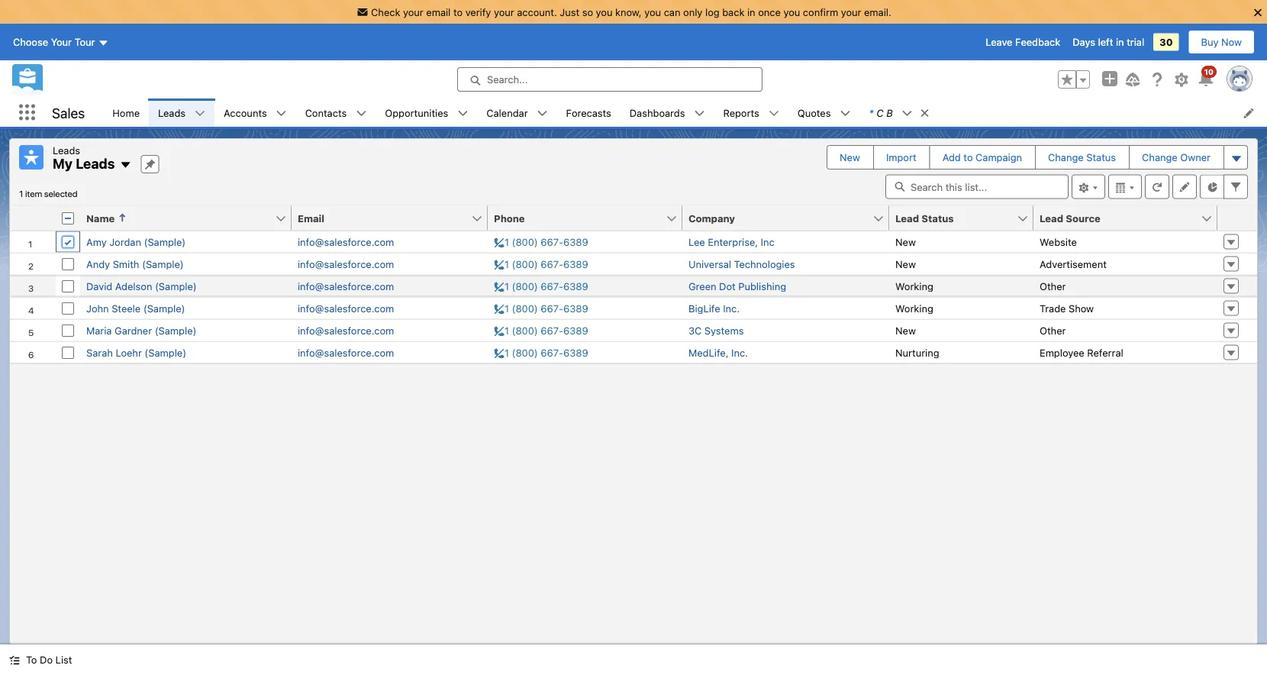 Task type: describe. For each thing, give the bounding box(es) containing it.
2 you from the left
[[645, 6, 661, 18]]

info@salesforce.com link for maria gardner (sample)
[[298, 325, 394, 336]]

text default image for reports
[[769, 108, 779, 119]]

opportunities list item
[[376, 99, 477, 127]]

referral
[[1088, 347, 1124, 358]]

contacts link
[[296, 99, 356, 127]]

change owner
[[1142, 152, 1211, 163]]

show
[[1069, 302, 1094, 314]]

other for new
[[1040, 325, 1066, 336]]

just
[[560, 6, 580, 18]]

text default image for opportunities
[[458, 108, 468, 119]]

info@salesforce.com for john steele (sample)
[[298, 302, 394, 314]]

text default image for quotes
[[840, 108, 851, 119]]

text default image for dashboards
[[694, 108, 705, 119]]

1 you from the left
[[596, 6, 613, 18]]

import
[[886, 152, 917, 163]]

1
[[19, 188, 23, 199]]

contacts
[[305, 107, 347, 118]]

amy jordan (sample) link
[[86, 236, 186, 247]]

accounts list item
[[215, 99, 296, 127]]

inc
[[761, 236, 775, 247]]

universal technologies
[[689, 258, 795, 270]]

action element
[[1218, 206, 1258, 231]]

choose
[[13, 36, 48, 48]]

sarah loehr (sample)
[[86, 347, 186, 358]]

company button
[[683, 206, 873, 230]]

change for change status
[[1048, 152, 1084, 163]]

calendar list item
[[477, 99, 557, 127]]

change status button
[[1036, 146, 1129, 169]]

maria gardner (sample)
[[86, 325, 197, 336]]

my
[[53, 155, 73, 172]]

(sample) for maria gardner (sample)
[[155, 325, 197, 336]]

status for change status
[[1087, 152, 1116, 163]]

list item containing *
[[860, 99, 937, 127]]

owner
[[1181, 152, 1211, 163]]

days
[[1073, 36, 1096, 48]]

info@salesforce.com for maria gardner (sample)
[[298, 325, 394, 336]]

calendar link
[[477, 99, 537, 127]]

jordan
[[109, 236, 141, 247]]

leave
[[986, 36, 1013, 48]]

gardner
[[115, 325, 152, 336]]

lead source element
[[1034, 206, 1227, 231]]

1 horizontal spatial in
[[1116, 36, 1124, 48]]

(sample) for amy jordan (sample)
[[144, 236, 186, 247]]

leads right my
[[76, 155, 115, 172]]

to
[[26, 654, 37, 665]]

email button
[[292, 206, 471, 230]]

can
[[664, 6, 681, 18]]

your
[[51, 36, 72, 48]]

contacts list item
[[296, 99, 376, 127]]

source
[[1066, 212, 1101, 224]]

david adelson (sample) link
[[86, 280, 197, 292]]

0 vertical spatial in
[[748, 6, 756, 18]]

10
[[1205, 67, 1214, 76]]

info@salesforce.com for amy jordan (sample)
[[298, 236, 394, 247]]

to inside button
[[964, 152, 973, 163]]

to do list button
[[0, 644, 81, 675]]

text default image for contacts
[[356, 108, 367, 119]]

systems
[[705, 325, 744, 336]]

dashboards
[[630, 107, 685, 118]]

medlife, inc.
[[689, 347, 748, 358]]

text default image for leads
[[195, 108, 205, 119]]

calendar
[[487, 107, 528, 118]]

choose your tour button
[[12, 30, 110, 54]]

maria
[[86, 325, 112, 336]]

item number element
[[10, 206, 56, 231]]

account.
[[517, 6, 557, 18]]

2 your from the left
[[494, 6, 514, 18]]

trade show
[[1040, 302, 1094, 314]]

working for trade show
[[896, 302, 934, 314]]

change for change owner
[[1142, 152, 1178, 163]]

phone
[[494, 212, 525, 224]]

lee enterprise, inc
[[689, 236, 775, 247]]

medlife, inc. link
[[689, 347, 748, 358]]

log
[[706, 6, 720, 18]]

email element
[[292, 206, 497, 231]]

green dot publishing
[[689, 280, 787, 292]]

david
[[86, 280, 112, 292]]

working for other
[[896, 280, 934, 292]]

email
[[298, 212, 325, 224]]

amy
[[86, 236, 107, 247]]

accounts link
[[215, 99, 276, 127]]

john steele (sample) link
[[86, 302, 185, 314]]

status for lead status
[[922, 212, 954, 224]]

lead source button
[[1034, 206, 1201, 230]]

list
[[55, 654, 72, 665]]

leads inside list item
[[158, 107, 186, 118]]

quotes list item
[[789, 99, 860, 127]]

universal
[[689, 258, 732, 270]]

enterprise,
[[708, 236, 758, 247]]

Search My Leads list view. search field
[[886, 174, 1069, 199]]

biglife inc. link
[[689, 302, 740, 314]]

click to dial disabled image for lee
[[494, 236, 589, 247]]

leads down sales
[[53, 144, 80, 156]]

john
[[86, 302, 109, 314]]

click to dial disabled image for medlife,
[[494, 347, 589, 358]]

other for working
[[1040, 280, 1066, 292]]

list containing home
[[103, 99, 1268, 127]]

accounts
[[224, 107, 267, 118]]

1 your from the left
[[403, 6, 424, 18]]

add
[[943, 152, 961, 163]]

click to dial disabled image for universal
[[494, 258, 589, 270]]

import button
[[874, 146, 929, 169]]

loehr
[[116, 347, 142, 358]]

my leads|leads|list view element
[[9, 138, 1258, 644]]

name element
[[80, 206, 301, 231]]

check your email to verify your account. just so you know, you can only log back in once you confirm your email.
[[371, 6, 892, 18]]

sales
[[52, 104, 85, 121]]

info@salesforce.com link for sarah loehr (sample)
[[298, 347, 394, 358]]

name
[[86, 212, 115, 224]]

b
[[887, 107, 893, 118]]

email
[[426, 6, 451, 18]]

new inside button
[[840, 152, 861, 163]]

campaign
[[976, 152, 1023, 163]]

text default image right my leads
[[119, 159, 132, 171]]

text default image for accounts
[[276, 108, 287, 119]]

item
[[25, 188, 42, 199]]

(sample) for andy smith (sample)
[[142, 258, 184, 270]]

forecasts link
[[557, 99, 621, 127]]

do
[[40, 654, 53, 665]]

biglife inc.
[[689, 302, 740, 314]]

green dot publishing link
[[689, 280, 787, 292]]

3 your from the left
[[841, 6, 862, 18]]

info@salesforce.com for sarah loehr (sample)
[[298, 347, 394, 358]]

quotes
[[798, 107, 831, 118]]



Task type: locate. For each thing, give the bounding box(es) containing it.
0 vertical spatial status
[[1087, 152, 1116, 163]]

(sample) down the david adelson (sample) link
[[143, 302, 185, 314]]

add to campaign button
[[931, 146, 1035, 169]]

your left the email
[[403, 6, 424, 18]]

change owner button
[[1130, 146, 1223, 169]]

days left in trial
[[1073, 36, 1145, 48]]

andy
[[86, 258, 110, 270]]

0 vertical spatial inc.
[[723, 302, 740, 314]]

leads
[[158, 107, 186, 118], [53, 144, 80, 156], [76, 155, 115, 172]]

click to dial disabled image for green
[[494, 280, 589, 292]]

info@salesforce.com link for amy jordan (sample)
[[298, 236, 394, 247]]

leads list item
[[149, 99, 215, 127]]

info@salesforce.com for andy smith (sample)
[[298, 258, 394, 270]]

text default image for calendar
[[537, 108, 548, 119]]

status down 'search my leads list view.' search box
[[922, 212, 954, 224]]

1 horizontal spatial you
[[645, 6, 661, 18]]

info@salesforce.com link
[[298, 236, 394, 247], [298, 258, 394, 270], [298, 280, 394, 292], [298, 302, 394, 314], [298, 325, 394, 336], [298, 347, 394, 358]]

0 vertical spatial to
[[454, 6, 463, 18]]

1 vertical spatial status
[[922, 212, 954, 224]]

phone element
[[488, 206, 692, 231]]

lead for lead source
[[1040, 212, 1064, 224]]

1 horizontal spatial to
[[964, 152, 973, 163]]

company element
[[683, 206, 899, 231]]

1 click to dial disabled image from the top
[[494, 236, 589, 247]]

3c systems
[[689, 325, 744, 336]]

inc.
[[723, 302, 740, 314], [732, 347, 748, 358]]

2 horizontal spatial you
[[784, 6, 800, 18]]

(sample) right adelson
[[155, 280, 197, 292]]

company
[[689, 212, 735, 224]]

info@salesforce.com for david adelson (sample)
[[298, 280, 394, 292]]

in right back
[[748, 6, 756, 18]]

text default image inside reports list item
[[769, 108, 779, 119]]

check
[[371, 6, 400, 18]]

dashboards list item
[[621, 99, 714, 127]]

new for lee enterprise, inc
[[896, 236, 916, 247]]

cell
[[56, 206, 80, 231]]

lead status
[[896, 212, 954, 224]]

info@salesforce.com link for john steele (sample)
[[298, 302, 394, 314]]

1 lead from the left
[[896, 212, 919, 224]]

back
[[723, 6, 745, 18]]

2 working from the top
[[896, 302, 934, 314]]

text default image left calendar
[[458, 108, 468, 119]]

your left email.
[[841, 6, 862, 18]]

1 horizontal spatial your
[[494, 6, 514, 18]]

1 horizontal spatial lead
[[1040, 212, 1064, 224]]

name button
[[80, 206, 275, 230]]

click to dial disabled image
[[494, 236, 589, 247], [494, 258, 589, 270], [494, 280, 589, 292], [494, 302, 589, 314], [494, 325, 589, 336], [494, 347, 589, 358]]

smith
[[113, 258, 139, 270]]

nurturing
[[896, 347, 940, 358]]

text default image left accounts at the top left of the page
[[195, 108, 205, 119]]

amy jordan (sample)
[[86, 236, 186, 247]]

leads right home
[[158, 107, 186, 118]]

1 horizontal spatial status
[[1087, 152, 1116, 163]]

0 vertical spatial other
[[1040, 280, 1066, 292]]

inc. for biglife inc.
[[723, 302, 740, 314]]

lead inside lead status button
[[896, 212, 919, 224]]

2 horizontal spatial your
[[841, 6, 862, 18]]

new for 3c systems
[[896, 325, 916, 336]]

(sample) down the maria gardner (sample)
[[145, 347, 186, 358]]

2 lead from the left
[[1040, 212, 1064, 224]]

other up trade
[[1040, 280, 1066, 292]]

selected
[[44, 188, 77, 199]]

text default image inside opportunities list item
[[458, 108, 468, 119]]

trade
[[1040, 302, 1066, 314]]

email.
[[864, 6, 892, 18]]

text default image inside to do list button
[[9, 655, 20, 666]]

left
[[1098, 36, 1114, 48]]

choose your tour
[[13, 36, 95, 48]]

info@salesforce.com link for andy smith (sample)
[[298, 258, 394, 270]]

status inside my leads grid
[[922, 212, 954, 224]]

1 info@salesforce.com link from the top
[[298, 236, 394, 247]]

search...
[[487, 74, 528, 85]]

verify
[[466, 6, 491, 18]]

other down trade
[[1040, 325, 1066, 336]]

0 horizontal spatial change
[[1048, 152, 1084, 163]]

list item
[[860, 99, 937, 127]]

my leads status
[[19, 188, 77, 199]]

now
[[1222, 36, 1242, 48]]

to right "add"
[[964, 152, 973, 163]]

reports link
[[714, 99, 769, 127]]

my leads grid
[[10, 206, 1258, 364]]

1 change from the left
[[1048, 152, 1084, 163]]

lee enterprise, inc link
[[689, 236, 775, 247]]

sarah loehr (sample) link
[[86, 347, 186, 358]]

inc. for medlife, inc.
[[732, 347, 748, 358]]

text default image right accounts at the top left of the page
[[276, 108, 287, 119]]

employee
[[1040, 347, 1085, 358]]

text default image for *
[[902, 108, 913, 119]]

in
[[748, 6, 756, 18], [1116, 36, 1124, 48]]

0 horizontal spatial lead
[[896, 212, 919, 224]]

(sample) for sarah loehr (sample)
[[145, 347, 186, 358]]

group
[[1058, 70, 1090, 89]]

buy now button
[[1189, 30, 1255, 54]]

(sample)
[[144, 236, 186, 247], [142, 258, 184, 270], [155, 280, 197, 292], [143, 302, 185, 314], [155, 325, 197, 336], [145, 347, 186, 358]]

so
[[582, 6, 593, 18]]

reports
[[723, 107, 760, 118]]

0 vertical spatial working
[[896, 280, 934, 292]]

6 click to dial disabled image from the top
[[494, 347, 589, 358]]

your right the verify
[[494, 6, 514, 18]]

maria gardner (sample) link
[[86, 325, 197, 336]]

4 info@salesforce.com from the top
[[298, 302, 394, 314]]

*
[[869, 107, 874, 118]]

text default image inside calendar list item
[[537, 108, 548, 119]]

medlife,
[[689, 347, 729, 358]]

5 info@salesforce.com from the top
[[298, 325, 394, 336]]

text default image inside dashboards list item
[[694, 108, 705, 119]]

(sample) up the david adelson (sample) link
[[142, 258, 184, 270]]

c
[[877, 107, 884, 118]]

buy now
[[1202, 36, 1242, 48]]

0 horizontal spatial you
[[596, 6, 613, 18]]

5 click to dial disabled image from the top
[[494, 325, 589, 336]]

2 other from the top
[[1040, 325, 1066, 336]]

1 vertical spatial in
[[1116, 36, 1124, 48]]

lead for lead status
[[896, 212, 919, 224]]

know,
[[615, 6, 642, 18]]

change inside change owner button
[[1142, 152, 1178, 163]]

2 info@salesforce.com from the top
[[298, 258, 394, 270]]

(sample) for david adelson (sample)
[[155, 280, 197, 292]]

0 horizontal spatial your
[[403, 6, 424, 18]]

change up lead source
[[1048, 152, 1084, 163]]

to right the email
[[454, 6, 463, 18]]

4 click to dial disabled image from the top
[[494, 302, 589, 314]]

1 info@salesforce.com from the top
[[298, 236, 394, 247]]

3c systems link
[[689, 325, 744, 336]]

text default image
[[195, 108, 205, 119], [276, 108, 287, 119], [458, 108, 468, 119], [537, 108, 548, 119], [119, 159, 132, 171]]

you left can
[[645, 6, 661, 18]]

click to dial disabled image for biglife
[[494, 302, 589, 314]]

None search field
[[886, 174, 1069, 199]]

text default image inside 'contacts' list item
[[356, 108, 367, 119]]

6 info@salesforce.com link from the top
[[298, 347, 394, 358]]

steele
[[112, 302, 141, 314]]

2 info@salesforce.com link from the top
[[298, 258, 394, 270]]

text default image
[[920, 108, 931, 118], [356, 108, 367, 119], [694, 108, 705, 119], [769, 108, 779, 119], [840, 108, 851, 119], [902, 108, 913, 119], [9, 655, 20, 666]]

1 vertical spatial other
[[1040, 325, 1066, 336]]

phone button
[[488, 206, 666, 230]]

lead down import button
[[896, 212, 919, 224]]

3 info@salesforce.com link from the top
[[298, 280, 394, 292]]

click to dial disabled image for 3c
[[494, 325, 589, 336]]

home link
[[103, 99, 149, 127]]

cell inside my leads grid
[[56, 206, 80, 231]]

status up lead source button
[[1087, 152, 1116, 163]]

change inside change status button
[[1048, 152, 1084, 163]]

inc. down dot
[[723, 302, 740, 314]]

lead status element
[[890, 206, 1043, 231]]

reports list item
[[714, 99, 789, 127]]

universal technologies link
[[689, 258, 795, 270]]

30
[[1160, 36, 1173, 48]]

1 working from the top
[[896, 280, 934, 292]]

1 vertical spatial to
[[964, 152, 973, 163]]

1 other from the top
[[1040, 280, 1066, 292]]

once
[[758, 6, 781, 18]]

(sample) right gardner
[[155, 325, 197, 336]]

1 horizontal spatial change
[[1142, 152, 1178, 163]]

3 info@salesforce.com from the top
[[298, 280, 394, 292]]

1 vertical spatial working
[[896, 302, 934, 314]]

0 horizontal spatial to
[[454, 6, 463, 18]]

text default image right calendar
[[537, 108, 548, 119]]

(sample) down name button
[[144, 236, 186, 247]]

buy
[[1202, 36, 1219, 48]]

action image
[[1218, 206, 1258, 230]]

3 click to dial disabled image from the top
[[494, 280, 589, 292]]

lee
[[689, 236, 705, 247]]

item number image
[[10, 206, 56, 230]]

leads link
[[149, 99, 195, 127]]

tour
[[75, 36, 95, 48]]

you right the once
[[784, 6, 800, 18]]

my leads
[[53, 155, 115, 172]]

you right so
[[596, 6, 613, 18]]

2 change from the left
[[1142, 152, 1178, 163]]

new for universal technologies
[[896, 258, 916, 270]]

4 info@salesforce.com link from the top
[[298, 302, 394, 314]]

1 vertical spatial inc.
[[732, 347, 748, 358]]

0 horizontal spatial in
[[748, 6, 756, 18]]

text default image inside quotes list item
[[840, 108, 851, 119]]

change left owner
[[1142, 152, 1178, 163]]

(sample) for john steele (sample)
[[143, 302, 185, 314]]

3 you from the left
[[784, 6, 800, 18]]

text default image inside leads list item
[[195, 108, 205, 119]]

2 click to dial disabled image from the top
[[494, 258, 589, 270]]

6 info@salesforce.com from the top
[[298, 347, 394, 358]]

opportunities
[[385, 107, 448, 118]]

text default image inside "accounts" list item
[[276, 108, 287, 119]]

feedback
[[1016, 36, 1061, 48]]

your
[[403, 6, 424, 18], [494, 6, 514, 18], [841, 6, 862, 18]]

advertisement
[[1040, 258, 1107, 270]]

andy smith (sample)
[[86, 258, 184, 270]]

quotes link
[[789, 99, 840, 127]]

lead source
[[1040, 212, 1101, 224]]

inc. down systems
[[732, 347, 748, 358]]

none search field inside my leads|leads|list view element
[[886, 174, 1069, 199]]

5 info@salesforce.com link from the top
[[298, 325, 394, 336]]

info@salesforce.com link for david adelson (sample)
[[298, 280, 394, 292]]

green
[[689, 280, 717, 292]]

0 horizontal spatial status
[[922, 212, 954, 224]]

to do list
[[26, 654, 72, 665]]

3c
[[689, 325, 702, 336]]

in right left
[[1116, 36, 1124, 48]]

lead inside lead source button
[[1040, 212, 1064, 224]]

list
[[103, 99, 1268, 127]]

leave feedback
[[986, 36, 1061, 48]]

lead up "website"
[[1040, 212, 1064, 224]]

home
[[112, 107, 140, 118]]



Task type: vqa. For each thing, say whether or not it's contained in the screenshot.
the left the manager
no



